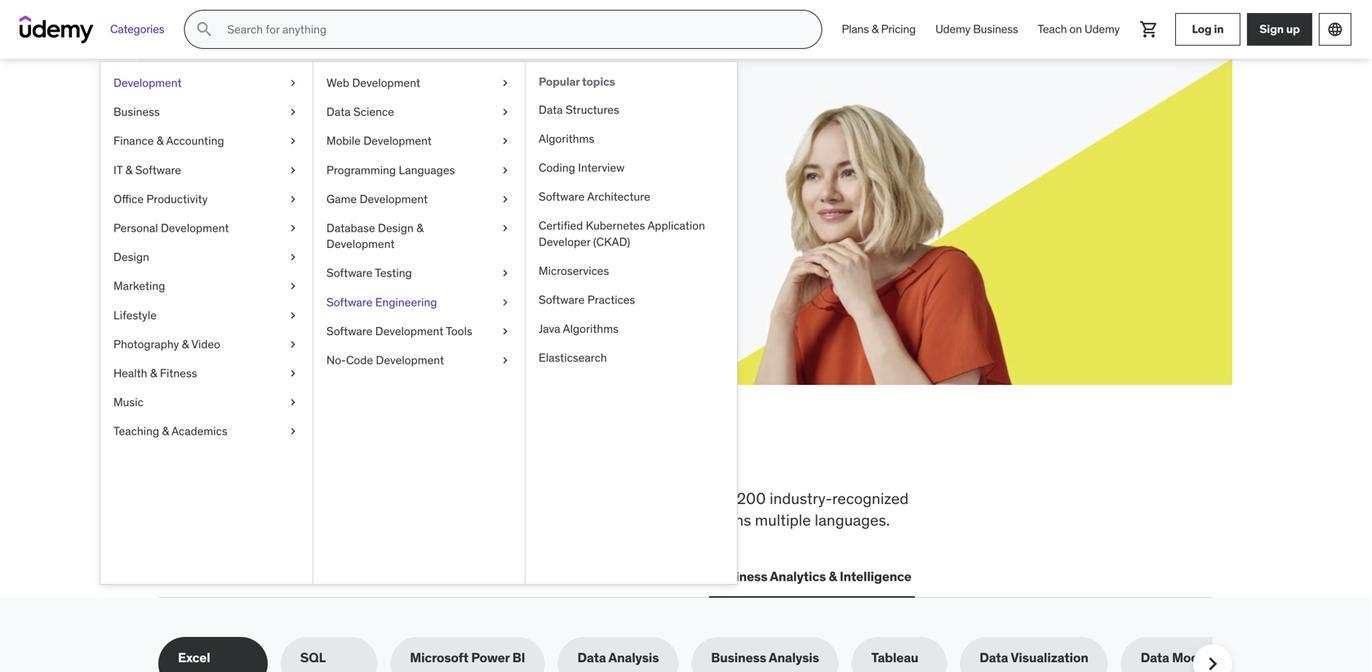 Task type: locate. For each thing, give the bounding box(es) containing it.
1 horizontal spatial it
[[293, 569, 304, 586]]

1 vertical spatial for
[[681, 489, 700, 509]]

0 horizontal spatial udemy
[[936, 22, 971, 37]]

0 vertical spatial web development
[[327, 76, 421, 90]]

web down certifications,
[[162, 569, 189, 586]]

xsmall image inside health & fitness link
[[287, 366, 300, 382]]

xsmall image inside business link
[[287, 104, 300, 120]]

xsmall image for personal development
[[287, 220, 300, 236]]

1 vertical spatial your
[[264, 170, 289, 187]]

analytics
[[770, 569, 826, 586]]

1 horizontal spatial data science
[[497, 569, 577, 586]]

& down game development link
[[417, 221, 424, 236]]

power
[[471, 650, 510, 667]]

0 vertical spatial your
[[338, 130, 397, 164]]

sign up
[[1260, 22, 1301, 36]]

design
[[378, 221, 414, 236], [114, 250, 149, 265]]

it inside button
[[293, 569, 304, 586]]

0 vertical spatial data science
[[327, 105, 394, 119]]

business inside topic filters element
[[712, 650, 767, 667]]

xsmall image inside 'design' link
[[287, 250, 300, 266]]

coding
[[539, 160, 576, 175]]

design down game development at the top left of the page
[[378, 221, 414, 236]]

java algorithms link
[[526, 315, 737, 344]]

in right log on the top
[[1215, 22, 1225, 36]]

no-
[[327, 353, 346, 368]]

for
[[295, 130, 333, 164], [681, 489, 700, 509]]

2 analysis from the left
[[769, 650, 820, 667]]

health & fitness link
[[100, 359, 313, 388]]

software up java
[[539, 293, 585, 307]]

categories button
[[100, 10, 174, 49]]

our
[[256, 511, 279, 530]]

log in link
[[1176, 13, 1241, 46]]

0 horizontal spatial analysis
[[609, 650, 659, 667]]

development for web development "link"
[[352, 76, 421, 90]]

submit search image
[[195, 20, 214, 39]]

xsmall image inside game development link
[[499, 191, 512, 207]]

it certifications
[[293, 569, 390, 586]]

it & software link
[[100, 156, 313, 185]]

testing
[[375, 266, 412, 281]]

& inside button
[[829, 569, 837, 586]]

finance
[[114, 134, 154, 148]]

web inside "link"
[[327, 76, 350, 90]]

popular
[[539, 74, 580, 89]]

next image
[[1200, 652, 1227, 673]]

design down personal at the top of page
[[114, 250, 149, 265]]

in up including
[[514, 435, 546, 478]]

2 udemy from the left
[[1085, 22, 1120, 37]]

1 horizontal spatial in
[[1215, 22, 1225, 36]]

0 horizontal spatial web development
[[162, 569, 274, 586]]

data science down professional
[[497, 569, 577, 586]]

& right health
[[150, 366, 157, 381]]

technical
[[405, 489, 468, 509]]

development inside 'development' link
[[114, 76, 182, 90]]

photography
[[114, 337, 179, 352]]

0 horizontal spatial it
[[114, 163, 123, 177]]

0 horizontal spatial data science
[[327, 105, 394, 119]]

application
[[648, 219, 706, 233]]

skills up supports
[[349, 489, 384, 509]]

log
[[1193, 22, 1212, 36]]

xsmall image inside teaching & academics link
[[287, 424, 300, 440]]

development inside mobile development link
[[364, 134, 432, 148]]

xsmall image for design
[[287, 250, 300, 266]]

interview
[[578, 160, 625, 175]]

algorithms
[[539, 131, 595, 146], [563, 322, 619, 336]]

xsmall image for marketing
[[287, 279, 300, 295]]

skills up workplace
[[271, 435, 359, 478]]

expand
[[217, 170, 261, 187]]

it up the office
[[114, 163, 123, 177]]

1 horizontal spatial design
[[378, 221, 414, 236]]

analysis for data analysis
[[609, 650, 659, 667]]

lifestyle
[[114, 308, 157, 323]]

xsmall image inside the 'programming languages' link
[[499, 162, 512, 178]]

xsmall image inside database design & development link
[[499, 220, 512, 236]]

algorithms down software practices
[[563, 322, 619, 336]]

1 horizontal spatial web development
[[327, 76, 421, 90]]

leadership button
[[406, 558, 480, 597]]

personal development link
[[100, 214, 313, 243]]

xsmall image
[[287, 104, 300, 120], [499, 104, 512, 120], [287, 133, 300, 149], [499, 133, 512, 149], [499, 162, 512, 178], [287, 191, 300, 207], [499, 220, 512, 236], [287, 250, 300, 266], [287, 279, 300, 295], [287, 395, 300, 411]]

1 horizontal spatial udemy
[[1085, 22, 1120, 37]]

xsmall image for game development
[[499, 191, 512, 207]]

for up "potential"
[[295, 130, 333, 164]]

1 vertical spatial web development
[[162, 569, 274, 586]]

visualization
[[1011, 650, 1089, 667]]

certifications,
[[158, 511, 253, 530]]

0 horizontal spatial web
[[162, 569, 189, 586]]

& left video at the bottom left of page
[[182, 337, 189, 352]]

& for software
[[125, 163, 132, 177]]

15.
[[335, 189, 351, 205]]

xsmall image for finance & accounting
[[287, 133, 300, 149]]

200
[[737, 489, 766, 509]]

xsmall image inside the 'no-code development' link
[[499, 353, 512, 369]]

0 horizontal spatial in
[[514, 435, 546, 478]]

software up software engineering
[[327, 266, 373, 281]]

development down the categories dropdown button
[[114, 76, 182, 90]]

$12.99
[[217, 189, 257, 205]]

development up the data science link
[[352, 76, 421, 90]]

xsmall image for development
[[287, 75, 300, 91]]

science up mobile development
[[354, 105, 394, 119]]

supports
[[338, 511, 399, 530]]

xsmall image for teaching & academics
[[287, 424, 300, 440]]

software engineering element
[[525, 62, 737, 585]]

1 horizontal spatial science
[[528, 569, 577, 586]]

1 vertical spatial it
[[293, 569, 304, 586]]

development for mobile development link
[[364, 134, 432, 148]]

xsmall image inside it & software link
[[287, 162, 300, 178]]

& right teaching
[[162, 424, 169, 439]]

xsmall image inside lifestyle link
[[287, 308, 300, 324]]

0 horizontal spatial science
[[354, 105, 394, 119]]

data structures
[[539, 102, 620, 117]]

web
[[327, 76, 350, 90], [162, 569, 189, 586]]

personal development
[[114, 221, 229, 236]]

xsmall image for database design & development
[[499, 220, 512, 236]]

mobile
[[327, 134, 361, 148]]

multiple
[[755, 511, 811, 530]]

video
[[191, 337, 220, 352]]

& right plans
[[872, 22, 879, 37]]

science for data science button
[[528, 569, 577, 586]]

teach
[[1038, 22, 1068, 37]]

& right finance
[[157, 134, 164, 148]]

software up certified
[[539, 190, 585, 204]]

software up code
[[327, 324, 373, 339]]

covering
[[158, 489, 221, 509]]

data science for the data science link
[[327, 105, 394, 119]]

your
[[338, 130, 397, 164], [264, 170, 289, 187]]

xsmall image for mobile development
[[499, 133, 512, 149]]

xsmall image inside photography & video link
[[287, 337, 300, 353]]

algorithms up coding
[[539, 131, 595, 146]]

including
[[521, 489, 585, 509]]

development inside game development link
[[360, 192, 428, 207]]

web inside button
[[162, 569, 189, 586]]

future
[[402, 130, 482, 164]]

& inside the database design & development
[[417, 221, 424, 236]]

& for accounting
[[157, 134, 164, 148]]

xsmall image inside office productivity link
[[287, 191, 300, 207]]

to
[[388, 489, 402, 509]]

& right 'analytics'
[[829, 569, 837, 586]]

xsmall image inside the data science link
[[499, 104, 512, 120]]

business for business
[[114, 105, 160, 119]]

data visualization
[[980, 650, 1089, 667]]

0 vertical spatial web
[[327, 76, 350, 90]]

software architecture link
[[526, 183, 737, 212]]

xsmall image inside finance & accounting link
[[287, 133, 300, 149]]

data down the popular
[[539, 102, 563, 117]]

software down software testing
[[327, 295, 373, 310]]

development inside personal development link
[[161, 221, 229, 236]]

development down software development tools link on the left
[[376, 353, 444, 368]]

game development
[[327, 192, 428, 207]]

certifications
[[307, 569, 390, 586]]

xsmall image inside 'marketing' link
[[287, 279, 300, 295]]

workplace
[[274, 489, 346, 509]]

udemy
[[936, 22, 971, 37], [1085, 22, 1120, 37]]

teach on udemy link
[[1029, 10, 1130, 49]]

development inside web development button
[[192, 569, 274, 586]]

development inside the database design & development
[[327, 237, 395, 252]]

1 vertical spatial data science
[[497, 569, 577, 586]]

software testing
[[327, 266, 412, 281]]

web development inside web development "link"
[[327, 76, 421, 90]]

0 vertical spatial science
[[354, 105, 394, 119]]

development down course.
[[360, 192, 428, 207]]

music
[[114, 395, 144, 410]]

it left certifications at the bottom of the page
[[293, 569, 304, 586]]

web for web development "link"
[[327, 76, 350, 90]]

xsmall image inside the software engineering link
[[499, 295, 512, 311]]

developer
[[539, 235, 591, 249]]

in
[[1215, 22, 1225, 36], [514, 435, 546, 478]]

microservices link
[[526, 257, 737, 286]]

starting
[[431, 170, 478, 187]]

xsmall image inside software testing link
[[499, 266, 512, 282]]

development inside software development tools link
[[375, 324, 444, 339]]

0 vertical spatial it
[[114, 163, 123, 177]]

development up programming languages
[[364, 134, 432, 148]]

1 vertical spatial skills
[[349, 489, 384, 509]]

data science inside button
[[497, 569, 577, 586]]

at
[[481, 170, 493, 187]]

data down professional
[[497, 569, 525, 586]]

languages.
[[815, 511, 890, 530]]

coding interview link
[[526, 154, 737, 183]]

data inside data structures link
[[539, 102, 563, 117]]

development down office productivity link
[[161, 221, 229, 236]]

xsmall image for music
[[287, 395, 300, 411]]

xsmall image inside mobile development link
[[499, 133, 512, 149]]

business
[[974, 22, 1019, 37], [114, 105, 160, 119], [713, 569, 768, 586], [712, 650, 767, 667]]

bi
[[513, 650, 525, 667]]

0 horizontal spatial for
[[295, 130, 333, 164]]

xsmall image for health & fitness
[[287, 366, 300, 382]]

0 vertical spatial for
[[295, 130, 333, 164]]

software practices link
[[526, 286, 737, 315]]

science down professional
[[528, 569, 577, 586]]

for up and
[[681, 489, 700, 509]]

0 vertical spatial in
[[1215, 22, 1225, 36]]

xsmall image inside software development tools link
[[499, 324, 512, 340]]

web development down certifications,
[[162, 569, 274, 586]]

communication
[[596, 569, 693, 586]]

data science
[[327, 105, 394, 119], [497, 569, 577, 586]]

1 vertical spatial science
[[528, 569, 577, 586]]

data modeling
[[1141, 650, 1230, 667]]

recognized
[[833, 489, 909, 509]]

development down database
[[327, 237, 395, 252]]

1 horizontal spatial web
[[327, 76, 350, 90]]

1 horizontal spatial analysis
[[769, 650, 820, 667]]

1 horizontal spatial for
[[681, 489, 700, 509]]

1 analysis from the left
[[609, 650, 659, 667]]

xsmall image
[[287, 75, 300, 91], [499, 75, 512, 91], [287, 162, 300, 178], [499, 191, 512, 207], [287, 220, 300, 236], [499, 266, 512, 282], [499, 295, 512, 311], [287, 308, 300, 324], [499, 324, 512, 340], [287, 337, 300, 353], [499, 353, 512, 369], [287, 366, 300, 382], [287, 424, 300, 440]]

udemy right on
[[1085, 22, 1120, 37]]

web development inside web development button
[[162, 569, 274, 586]]

data left visualization in the bottom of the page
[[980, 650, 1009, 667]]

elasticsearch link
[[526, 344, 737, 373]]

xsmall image inside web development "link"
[[499, 75, 512, 91]]

xsmall image inside personal development link
[[287, 220, 300, 236]]

software architecture
[[539, 190, 651, 204]]

web development up the data science link
[[327, 76, 421, 90]]

science
[[354, 105, 394, 119], [528, 569, 577, 586]]

xsmall image inside 'music' "link"
[[287, 395, 300, 411]]

xsmall image inside 'development' link
[[287, 75, 300, 91]]

science inside the data science link
[[354, 105, 394, 119]]

data science up mobile at the top left of the page
[[327, 105, 394, 119]]

development down engineering
[[375, 324, 444, 339]]

business inside button
[[713, 569, 768, 586]]

choose a language image
[[1328, 21, 1344, 38]]

business for business analytics & intelligence
[[713, 569, 768, 586]]

web development for web development "link"
[[327, 76, 421, 90]]

development inside web development "link"
[[352, 76, 421, 90]]

the
[[212, 435, 265, 478]]

fitness
[[160, 366, 197, 381]]

through
[[260, 189, 306, 205]]

web development link
[[314, 69, 525, 98]]

xsmall image for programming languages
[[499, 162, 512, 178]]

udemy image
[[20, 16, 94, 43]]

0 vertical spatial design
[[378, 221, 414, 236]]

1 vertical spatial web
[[162, 569, 189, 586]]

development for web development button
[[192, 569, 274, 586]]

science inside data science button
[[528, 569, 577, 586]]

data science for data science button
[[497, 569, 577, 586]]

programming languages link
[[314, 156, 525, 185]]

software for software testing
[[327, 266, 373, 281]]

0 vertical spatial skills
[[271, 435, 359, 478]]

& up the office
[[125, 163, 132, 177]]

web up mobile at the top left of the page
[[327, 76, 350, 90]]

1 vertical spatial design
[[114, 250, 149, 265]]

xsmall image for it & software
[[287, 162, 300, 178]]

0 horizontal spatial design
[[114, 250, 149, 265]]

udemy right pricing
[[936, 22, 971, 37]]

1 horizontal spatial your
[[338, 130, 397, 164]]

development down certifications,
[[192, 569, 274, 586]]



Task type: vqa. For each thing, say whether or not it's contained in the screenshot.
xsmall image within Personal Development link
yes



Task type: describe. For each thing, give the bounding box(es) containing it.
& for fitness
[[150, 366, 157, 381]]

data science link
[[314, 98, 525, 127]]

modeling
[[1173, 650, 1230, 667]]

xsmall image for office productivity
[[287, 191, 300, 207]]

one
[[552, 435, 611, 478]]

development link
[[100, 69, 313, 98]]

spans
[[711, 511, 752, 530]]

1 vertical spatial in
[[514, 435, 546, 478]]

development inside the 'no-code development' link
[[376, 353, 444, 368]]

xsmall image for no-code development
[[499, 353, 512, 369]]

teaching & academics link
[[100, 417, 313, 446]]

software development tools
[[327, 324, 473, 339]]

web development for web development button
[[162, 569, 274, 586]]

business analysis
[[712, 650, 820, 667]]

sql
[[300, 650, 326, 667]]

xsmall image for photography & video
[[287, 337, 300, 353]]

excel
[[178, 650, 210, 667]]

data analysis
[[578, 650, 659, 667]]

critical
[[224, 489, 271, 509]]

academics
[[172, 424, 228, 439]]

pricing
[[882, 22, 916, 37]]

database design & development link
[[314, 214, 525, 259]]

with
[[347, 170, 372, 187]]

it for it & software
[[114, 163, 123, 177]]

certified
[[539, 219, 583, 233]]

log in
[[1193, 22, 1225, 36]]

xsmall image for web development
[[499, 75, 512, 91]]

Search for anything text field
[[224, 16, 802, 43]]

no-code development
[[327, 353, 444, 368]]

mobile development link
[[314, 127, 525, 156]]

programming
[[327, 163, 396, 177]]

development for software development tools link on the left
[[375, 324, 444, 339]]

1 udemy from the left
[[936, 22, 971, 37]]

xsmall image for software testing
[[499, 266, 512, 282]]

skills inside covering critical workplace skills to technical topics, including prep content for over 200 industry-recognized certifications, our catalog supports well-rounded professional development and spans multiple languages.
[[349, 489, 384, 509]]

topics
[[582, 74, 616, 89]]

analysis for business analysis
[[769, 650, 820, 667]]

just
[[496, 170, 517, 187]]

development for game development link
[[360, 192, 428, 207]]

data inside data science button
[[497, 569, 525, 586]]

tableau
[[872, 650, 919, 667]]

web for web development button
[[162, 569, 189, 586]]

tools
[[446, 324, 473, 339]]

game development link
[[314, 185, 525, 214]]

xsmall image for data science
[[499, 104, 512, 120]]

marketing link
[[100, 272, 313, 301]]

& for academics
[[162, 424, 169, 439]]

development
[[587, 511, 677, 530]]

finance & accounting link
[[100, 127, 313, 156]]

place
[[617, 435, 702, 478]]

software for software architecture
[[539, 190, 585, 204]]

software development tools link
[[314, 317, 525, 346]]

on
[[1070, 22, 1083, 37]]

java
[[539, 322, 561, 336]]

content
[[624, 489, 678, 509]]

for inside covering critical workplace skills to technical topics, including prep content for over 200 industry-recognized certifications, our catalog supports well-rounded professional development and spans multiple languages.
[[681, 489, 700, 509]]

& for pricing
[[872, 22, 879, 37]]

database
[[327, 221, 375, 236]]

data up mobile at the top left of the page
[[327, 105, 351, 119]]

health
[[114, 366, 147, 381]]

0 horizontal spatial your
[[264, 170, 289, 187]]

software for software engineering
[[327, 295, 373, 310]]

up
[[1287, 22, 1301, 36]]

0 vertical spatial algorithms
[[539, 131, 595, 146]]

xsmall image for software development tools
[[499, 324, 512, 340]]

office productivity link
[[100, 185, 313, 214]]

finance & accounting
[[114, 134, 224, 148]]

well-
[[403, 511, 437, 530]]

& for video
[[182, 337, 189, 352]]

business analytics & intelligence
[[713, 569, 912, 586]]

topics,
[[472, 489, 518, 509]]

certified kubernetes application developer (ckad) link
[[526, 212, 737, 257]]

microsoft power bi
[[410, 650, 525, 667]]

software for software practices
[[539, 293, 585, 307]]

rounded
[[437, 511, 494, 530]]

business for business analysis
[[712, 650, 767, 667]]

1 vertical spatial algorithms
[[563, 322, 619, 336]]

it certifications button
[[290, 558, 393, 597]]

certified kubernetes application developer (ckad)
[[539, 219, 706, 249]]

xsmall image for lifestyle
[[287, 308, 300, 324]]

xsmall image for software engineering
[[499, 295, 512, 311]]

elasticsearch
[[539, 351, 607, 366]]

software practices
[[539, 293, 636, 307]]

data left modeling
[[1141, 650, 1170, 667]]

science for the data science link
[[354, 105, 394, 119]]

data right "bi"
[[578, 650, 606, 667]]

need
[[429, 435, 508, 478]]

photography & video
[[114, 337, 220, 352]]

topic filters element
[[158, 638, 1249, 673]]

dec
[[309, 189, 332, 205]]

all
[[158, 435, 206, 478]]

professional
[[498, 511, 583, 530]]

mobile development
[[327, 134, 432, 148]]

leadership
[[410, 569, 477, 586]]

plans
[[842, 22, 870, 37]]

design inside the database design & development
[[378, 221, 414, 236]]

categories
[[110, 22, 164, 37]]

it & software
[[114, 163, 181, 177]]

teach on udemy
[[1038, 22, 1120, 37]]

covering critical workplace skills to technical topics, including prep content for over 200 industry-recognized certifications, our catalog supports well-rounded professional development and spans multiple languages.
[[158, 489, 909, 530]]

data structures link
[[526, 95, 737, 124]]

and
[[681, 511, 707, 530]]

skills
[[217, 130, 290, 164]]

music link
[[100, 388, 313, 417]]

no-code development link
[[314, 346, 525, 375]]

you
[[365, 435, 423, 478]]

structures
[[566, 102, 620, 117]]

algorithms link
[[526, 124, 737, 154]]

languages
[[399, 163, 455, 177]]

course.
[[385, 170, 428, 187]]

it for it certifications
[[293, 569, 304, 586]]

xsmall image for business
[[287, 104, 300, 120]]

microservices
[[539, 264, 609, 278]]

software up office productivity
[[135, 163, 181, 177]]

a
[[375, 170, 382, 187]]

shopping cart with 0 items image
[[1140, 20, 1160, 39]]

architecture
[[588, 190, 651, 204]]

for inside skills for your future expand your potential with a course. starting at just $12.99 through dec 15.
[[295, 130, 333, 164]]

plans & pricing
[[842, 22, 916, 37]]

lifestyle link
[[100, 301, 313, 330]]

popular topics
[[539, 74, 616, 89]]

communication button
[[593, 558, 696, 597]]

software for software development tools
[[327, 324, 373, 339]]

udemy business link
[[926, 10, 1029, 49]]

development for personal development link
[[161, 221, 229, 236]]



